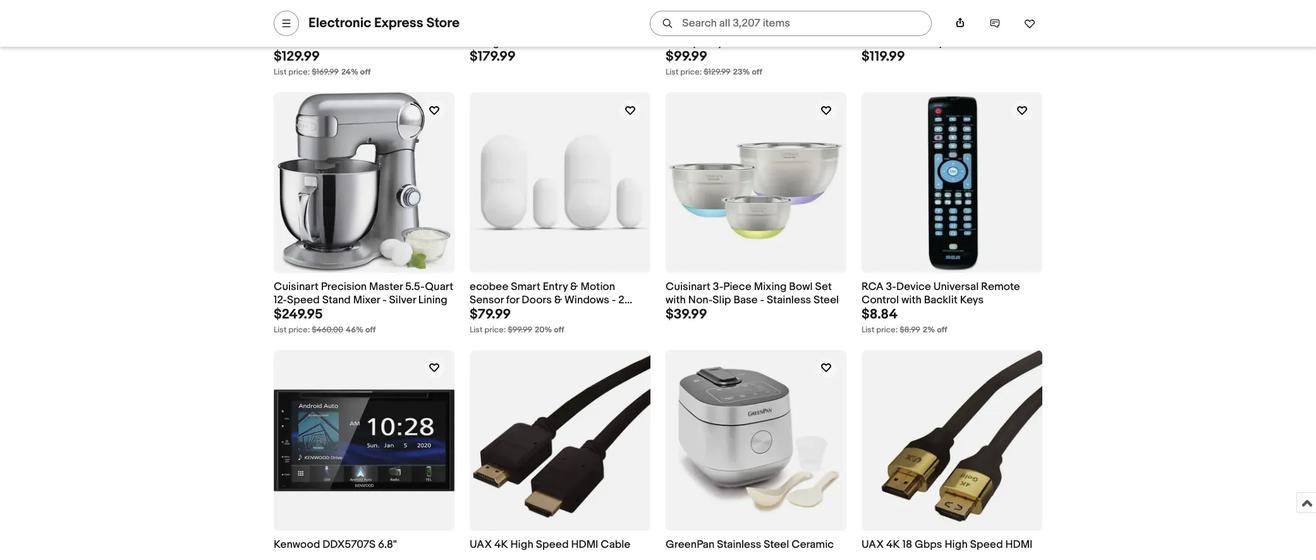 Task type: describe. For each thing, give the bounding box(es) containing it.
can
[[862, 50, 885, 62]]

kenwood ddx5707s 6.8" button
[[274, 539, 454, 551]]

$179.99
[[470, 49, 516, 65]]

kenwood ddx5707s 6.8"
[[274, 539, 443, 551]]

rca 3-device universal remote control with backlit keys
[[862, 281, 1020, 307]]

2 inside ecobee smart entry & motion sensor for doors & windows - 2 pack
[[618, 294, 624, 307]]

device
[[896, 281, 931, 294]]

base
[[734, 294, 758, 307]]

with for vornado whole room vortex space heater with remote - black *tavh10blk
[[309, 36, 329, 49]]

windows
[[564, 294, 609, 307]]

harness
[[862, 36, 902, 49]]

$8.84 list price: $8.99 2% off
[[862, 307, 947, 335]]

price: for $99.99
[[680, 67, 702, 77]]

ecobee smart entry & motion sensor for doors & windows - 2 pack : quick view image
[[470, 134, 650, 231]]

temperature
[[738, 23, 801, 36]]

off for $99.99
[[752, 67, 762, 77]]

avanti
[[470, 23, 500, 36]]

kenwood
[[274, 539, 320, 551]]

price: for $129.99
[[288, 67, 310, 77]]

for inside ecobee smart entry & motion sensor for doors & windows - 2 pack
[[506, 294, 519, 307]]

slip
[[713, 294, 731, 307]]

$8.99
[[900, 325, 920, 335]]

bus
[[887, 50, 905, 62]]

23%
[[733, 67, 750, 77]]

remote inside 'vornado whole room vortex space heater with remote - black *tavh10blk'
[[332, 36, 371, 49]]

price: for $79.99
[[484, 325, 506, 335]]

express
[[374, 15, 423, 32]]

price: for $8.84
[[876, 325, 898, 335]]

$79.99 list price: $99.99 20% off
[[470, 307, 564, 335]]

$169.99
[[312, 67, 339, 77]]

cuisinart for with
[[666, 281, 710, 294]]

ddx5707s
[[323, 539, 376, 551]]

uax 4k 18 gbps high speed hdmi button
[[862, 539, 1042, 551]]

stand
[[322, 294, 351, 307]]

electronic express store
[[308, 15, 460, 32]]

black inside avanti 1.6 cu. ft. compact mini refrigerator - black $179.99
[[537, 36, 564, 49]]

smart for ecobee
[[511, 281, 540, 294]]

$129.99 inside $129.99 list price: $169.99 24% off
[[274, 49, 320, 65]]

ecobee smart temperature & occupancy sensor - 2 pack
[[666, 23, 811, 49]]

entry
[[543, 281, 568, 294]]

off for $79.99
[[554, 325, 564, 335]]

list for $79.99
[[470, 325, 483, 335]]

ecobee
[[666, 23, 704, 36]]

$460.00
[[312, 325, 343, 335]]

heater
[[274, 36, 307, 49]]

pack inside ecobee smart entry & motion sensor for doors & windows - 2 pack
[[470, 307, 493, 320]]

$39.99
[[666, 307, 707, 323]]

store
[[426, 15, 460, 32]]

electronic
[[308, 15, 371, 32]]

ecobee
[[470, 281, 508, 294]]

room
[[351, 23, 381, 36]]

stainless inside cuisinart 3-piece mixing bowl set with non-slip base - stainless steel
[[767, 294, 811, 307]]

chrysler
[[920, 36, 961, 49]]

mixer
[[353, 294, 380, 307]]

- inside ecobee smart temperature & occupancy sensor - 2 pack
[[762, 36, 766, 49]]

cuisinart 3-piece mixing bowl set with non-slip base - stainless steel button
[[666, 281, 846, 307]]

2%
[[923, 325, 935, 335]]

rca 3-device universal remote control with backlit keys button
[[862, 281, 1042, 307]]

pack inside ecobee smart temperature & occupancy sensor - 2 pack
[[777, 36, 801, 49]]

whole
[[318, 23, 349, 36]]

with for rca 3-device universal remote control with backlit keys
[[901, 294, 922, 307]]

radio
[[862, 23, 890, 36]]

ft.
[[537, 23, 549, 36]]

lining
[[418, 294, 447, 307]]

- inside cuisinart 3-piece mixing bowl set with non-slip base - stainless steel
[[760, 294, 764, 307]]

1.6
[[503, 23, 515, 36]]

gbps
[[915, 539, 942, 551]]

cuisinart precision master 5.5-quart 12-speed stand mixer - silver lining button
[[274, 281, 454, 307]]

$119.99
[[862, 49, 905, 65]]

bowl
[[789, 281, 813, 294]]

ecobee smart entry & motion sensor for doors & windows - 2 pack
[[470, 281, 624, 320]]

radio replacement interface harness for chrysler vehicles with can bus button
[[862, 23, 1042, 62]]

rca
[[862, 281, 883, 294]]

$8.84
[[862, 307, 898, 323]]

vornado whole room vortex space heater with remote - black *tavh10blk
[[274, 23, 450, 62]]

uax 4k high speed hdmi cable with ethernet - 3 ft. | 6 ft. | 12 ft. | 15 ft. : quick view image
[[470, 350, 650, 531]]

mini
[[601, 23, 621, 36]]

$99.99 list price: $129.99 23% off
[[666, 49, 762, 77]]

3- for piece
[[713, 281, 723, 294]]

$129.99 inside $99.99 list price: $129.99 23% off
[[704, 67, 731, 77]]

backlit
[[924, 294, 958, 307]]

uax 4k 18 gbps high speed hdmi cable with ethernet - 3 ft | 6 ft | 12 ft | 20 ft : quick view image
[[862, 350, 1042, 531]]

$249.95
[[274, 307, 323, 323]]

piece
[[723, 281, 751, 294]]

for inside radio replacement interface harness for chrysler vehicles with can bus
[[904, 36, 917, 49]]

stainless inside greenpan stainless steel ceramic
[[717, 539, 761, 551]]

quart
[[425, 281, 453, 294]]

$129.99 list price: $169.99 24% off
[[274, 49, 371, 77]]

refrigerator
[[470, 36, 528, 49]]

greenpan stainless steel ceramic nonstick 8-cup rice oats grains & soup cooker : quick view image
[[666, 350, 846, 531]]

Search all 3,207 items field
[[650, 11, 932, 36]]

interface
[[961, 23, 1006, 36]]

silver
[[389, 294, 416, 307]]

12-
[[274, 294, 287, 307]]

steel inside greenpan stainless steel ceramic
[[764, 539, 789, 551]]

keys
[[960, 294, 984, 307]]

vornado whole room vortex space heater with remote - black *tavh10blk button
[[274, 23, 454, 62]]



Task type: vqa. For each thing, say whether or not it's contained in the screenshot.
List associated with $79.99
yes



Task type: locate. For each thing, give the bounding box(es) containing it.
vortex
[[383, 23, 416, 36]]

list inside $79.99 list price: $99.99 20% off
[[470, 325, 483, 335]]

0 horizontal spatial uax
[[470, 539, 492, 551]]

off inside $99.99 list price: $129.99 23% off
[[752, 67, 762, 77]]

3-
[[713, 281, 723, 294], [886, 281, 896, 294]]

list down the $8.84
[[862, 325, 874, 335]]

greenpan stainless steel ceramic button
[[666, 539, 846, 551]]

0 horizontal spatial for
[[506, 294, 519, 307]]

$79.99
[[470, 307, 511, 323]]

mixing
[[754, 281, 787, 294]]

1 high from the left
[[510, 539, 533, 551]]

price: inside $79.99 list price: $99.99 20% off
[[484, 325, 506, 335]]

sensor
[[725, 36, 759, 49], [470, 294, 504, 307]]

1 horizontal spatial sensor
[[725, 36, 759, 49]]

0 vertical spatial $99.99
[[666, 49, 707, 65]]

smart inside ecobee smart temperature & occupancy sensor - 2 pack
[[706, 23, 736, 36]]

0 vertical spatial remote
[[332, 36, 371, 49]]

vornado whole room vortex space heater with remote - black *tavh10blk : quick view image
[[274, 0, 454, 16]]

smart
[[706, 23, 736, 36], [511, 281, 540, 294]]

0 horizontal spatial cuisinart
[[274, 281, 319, 294]]

& for entry
[[570, 281, 578, 294]]

1 horizontal spatial 2
[[768, 36, 774, 49]]

0 horizontal spatial 4k
[[494, 539, 508, 551]]

remote
[[332, 36, 371, 49], [981, 281, 1020, 294]]

1 4k from the left
[[494, 539, 508, 551]]

remote down "room"
[[332, 36, 371, 49]]

radio replacement interface harness for chrysler vehicles with can bus : quick view image
[[862, 0, 1042, 16]]

2 3- from the left
[[886, 281, 896, 294]]

list down *tavh10blk
[[274, 67, 287, 77]]

1 vertical spatial $99.99
[[508, 325, 532, 335]]

list inside $8.84 list price: $8.99 2% off
[[862, 325, 874, 335]]

& up windows
[[570, 281, 578, 294]]

sensor for for
[[470, 294, 504, 307]]

0 horizontal spatial &
[[554, 294, 562, 307]]

0 horizontal spatial black
[[380, 36, 407, 49]]

sensor inside ecobee smart temperature & occupancy sensor - 2 pack
[[725, 36, 759, 49]]

$99.99 inside $79.99 list price: $99.99 20% off
[[508, 325, 532, 335]]

$99.99 left 20%
[[508, 325, 532, 335]]

ceramic
[[792, 539, 834, 551]]

0 horizontal spatial remote
[[332, 36, 371, 49]]

- inside ecobee smart entry & motion sensor for doors & windows - 2 pack
[[612, 294, 616, 307]]

control
[[862, 294, 899, 307]]

smart for ecobee
[[706, 23, 736, 36]]

price: down *tavh10blk
[[288, 67, 310, 77]]

cuisinart 3-piece mixing bowl set with non-slip base - stainless steel
[[666, 281, 839, 307]]

off inside $8.84 list price: $8.99 2% off
[[937, 325, 947, 335]]

with inside 'rca 3-device universal remote control with backlit keys'
[[901, 294, 922, 307]]

& right temperature
[[803, 23, 811, 36]]

3- inside 'rca 3-device universal remote control with backlit keys'
[[886, 281, 896, 294]]

cuisinart inside the cuisinart precision master 5.5-quart 12-speed stand mixer - silver lining
[[274, 281, 319, 294]]

non-
[[688, 294, 713, 307]]

2 horizontal spatial &
[[803, 23, 811, 36]]

off inside $249.95 list price: $460.00 46% off
[[365, 325, 376, 335]]

with down the save this seller electronic_express image
[[1008, 36, 1029, 49]]

1 horizontal spatial high
[[945, 539, 968, 551]]

cu.
[[517, 23, 534, 36]]

0 vertical spatial $129.99
[[274, 49, 320, 65]]

0 horizontal spatial stainless
[[717, 539, 761, 551]]

electronic express store link
[[308, 15, 460, 32]]

list down $79.99
[[470, 325, 483, 335]]

1 horizontal spatial $129.99
[[704, 67, 731, 77]]

universal
[[933, 281, 979, 294]]

vehicles
[[964, 36, 1006, 49]]

off inside $79.99 list price: $99.99 20% off
[[554, 325, 564, 335]]

1 vertical spatial smart
[[511, 281, 540, 294]]

- down mixing
[[760, 294, 764, 307]]

1 horizontal spatial speed
[[536, 539, 569, 551]]

4k inside the uax 4k 18 gbps high speed hdmi
[[886, 539, 900, 551]]

black inside 'vornado whole room vortex space heater with remote - black *tavh10blk'
[[380, 36, 407, 49]]

4k inside uax 4k high speed hdmi cable
[[494, 539, 508, 551]]

cuisinart 3-piece mixing bowl set with non-slip base - stainless steel : quick view image
[[666, 108, 846, 258]]

24%
[[341, 67, 358, 77]]

list down occupancy
[[666, 67, 678, 77]]

doors
[[522, 294, 552, 307]]

speed
[[287, 294, 320, 307], [536, 539, 569, 551], [970, 539, 1003, 551]]

$249.95 list price: $460.00 46% off
[[274, 307, 376, 335]]

0 vertical spatial &
[[803, 23, 811, 36]]

space
[[418, 23, 450, 36]]

price: inside $249.95 list price: $460.00 46% off
[[288, 325, 310, 335]]

remote up the keys
[[981, 281, 1020, 294]]

-
[[373, 36, 377, 49], [531, 36, 535, 49], [762, 36, 766, 49], [382, 294, 387, 307], [612, 294, 616, 307], [760, 294, 764, 307]]

1 horizontal spatial 4k
[[886, 539, 900, 551]]

- inside 'vornado whole room vortex space heater with remote - black *tavh10blk'
[[373, 36, 377, 49]]

46%
[[346, 325, 363, 335]]

with inside 'vornado whole room vortex space heater with remote - black *tavh10blk'
[[309, 36, 329, 49]]

1 vertical spatial 2
[[618, 294, 624, 307]]

with left non- at the bottom right of page
[[666, 294, 686, 307]]

cable
[[601, 539, 630, 551]]

1 vertical spatial &
[[570, 281, 578, 294]]

1 horizontal spatial uax
[[862, 539, 884, 551]]

0 vertical spatial for
[[904, 36, 917, 49]]

ecobee smart temperature & occupancy sensor - 2 pack button
[[666, 23, 846, 50]]

- inside avanti 1.6 cu. ft. compact mini refrigerator - black $179.99
[[531, 36, 535, 49]]

hdmi
[[571, 539, 598, 551], [1005, 539, 1033, 551]]

list for $249.95
[[274, 325, 287, 335]]

off for $8.84
[[937, 325, 947, 335]]

0 horizontal spatial pack
[[470, 307, 493, 320]]

1 horizontal spatial hdmi
[[1005, 539, 1033, 551]]

hdmi inside the uax 4k 18 gbps high speed hdmi
[[1005, 539, 1033, 551]]

$99.99
[[666, 49, 707, 65], [508, 325, 532, 335]]

price: down $249.95
[[288, 325, 310, 335]]

for up bus
[[904, 36, 917, 49]]

cuisinart precision master 5.5-quart 12-speed stand mixer - silver lining
[[274, 281, 453, 307]]

master
[[369, 281, 403, 294]]

replacement
[[893, 23, 959, 36]]

compact
[[551, 23, 598, 36]]

1 horizontal spatial &
[[570, 281, 578, 294]]

uax inside uax 4k high speed hdmi cable
[[470, 539, 492, 551]]

set
[[815, 281, 832, 294]]

pack down ecobee
[[470, 307, 493, 320]]

precision
[[321, 281, 367, 294]]

high inside the uax 4k 18 gbps high speed hdmi
[[945, 539, 968, 551]]

2 cuisinart from the left
[[666, 281, 710, 294]]

off right 46%
[[365, 325, 376, 335]]

- inside the cuisinart precision master 5.5-quart 12-speed stand mixer - silver lining
[[382, 294, 387, 307]]

vornado
[[274, 23, 315, 36]]

list
[[274, 67, 287, 77], [666, 67, 678, 77], [274, 325, 287, 335], [470, 325, 483, 335], [862, 325, 874, 335]]

1 horizontal spatial black
[[537, 36, 564, 49]]

sensor up 23%
[[725, 36, 759, 49]]

uax 4k 18 gbps high speed hdmi
[[862, 539, 1039, 551]]

- down motion
[[612, 294, 616, 307]]

1 horizontal spatial smart
[[706, 23, 736, 36]]

high inside uax 4k high speed hdmi cable
[[510, 539, 533, 551]]

list inside $129.99 list price: $169.99 24% off
[[274, 67, 287, 77]]

0 horizontal spatial sensor
[[470, 294, 504, 307]]

- down cu.
[[531, 36, 535, 49]]

1 horizontal spatial cuisinart
[[666, 281, 710, 294]]

1 3- from the left
[[713, 281, 723, 294]]

$129.99 left 23%
[[704, 67, 731, 77]]

rca 3-device universal remote control with backlit keys : quick view image
[[901, 93, 1003, 273]]

1 horizontal spatial 3-
[[886, 281, 896, 294]]

smart inside ecobee smart entry & motion sensor for doors & windows - 2 pack
[[511, 281, 540, 294]]

- down temperature
[[762, 36, 766, 49]]

uax for uax 4k high speed hdmi cable
[[470, 539, 492, 551]]

price: down $79.99
[[484, 325, 506, 335]]

- down master
[[382, 294, 387, 307]]

steel down 'set'
[[814, 294, 839, 307]]

smart up doors
[[511, 281, 540, 294]]

stainless down bowl
[[767, 294, 811, 307]]

with inside radio replacement interface harness for chrysler vehicles with can bus
[[1008, 36, 1029, 49]]

&
[[803, 23, 811, 36], [570, 281, 578, 294], [554, 294, 562, 307]]

0 horizontal spatial 3-
[[713, 281, 723, 294]]

sensor for -
[[725, 36, 759, 49]]

2 down temperature
[[768, 36, 774, 49]]

cuisinart for speed
[[274, 281, 319, 294]]

kenwood ddx5707s 6.8" touchscreen bluetooth car stereo dvd player receiver : quick view image
[[274, 382, 454, 499]]

4k for high
[[494, 539, 508, 551]]

1 horizontal spatial stainless
[[767, 294, 811, 307]]

$99.99 inside $99.99 list price: $129.99 23% off
[[666, 49, 707, 65]]

1 vertical spatial remote
[[981, 281, 1020, 294]]

5.5-
[[405, 281, 425, 294]]

for
[[904, 36, 917, 49], [506, 294, 519, 307]]

speed inside the uax 4k 18 gbps high speed hdmi
[[970, 539, 1003, 551]]

off right 23%
[[752, 67, 762, 77]]

list inside $99.99 list price: $129.99 23% off
[[666, 67, 678, 77]]

1 uax from the left
[[470, 539, 492, 551]]

off right 20%
[[554, 325, 564, 335]]

ecobee smart entry & motion sensor for doors & windows - 2 pack button
[[470, 281, 650, 320]]

2 inside ecobee smart temperature & occupancy sensor - 2 pack
[[768, 36, 774, 49]]

steel left ceramic at the right bottom of page
[[764, 539, 789, 551]]

price: inside $99.99 list price: $129.99 23% off
[[680, 67, 702, 77]]

sensor down ecobee
[[470, 294, 504, 307]]

*tavh10blk
[[274, 50, 333, 62]]

list for $8.84
[[862, 325, 874, 335]]

uax for uax 4k 18 gbps high speed hdmi
[[862, 539, 884, 551]]

list inside $249.95 list price: $460.00 46% off
[[274, 325, 287, 335]]

off for $129.99
[[360, 67, 371, 77]]

pack down search all 3,207 items "field"
[[777, 36, 801, 49]]

black down vortex
[[380, 36, 407, 49]]

1 vertical spatial for
[[506, 294, 519, 307]]

- down "room"
[[373, 36, 377, 49]]

3- inside cuisinart 3-piece mixing bowl set with non-slip base - stainless steel
[[713, 281, 723, 294]]

uax inside the uax 4k 18 gbps high speed hdmi
[[862, 539, 884, 551]]

for left doors
[[506, 294, 519, 307]]

off right 2%
[[937, 325, 947, 335]]

price: down the $8.84
[[876, 325, 898, 335]]

with down 'whole'
[[309, 36, 329, 49]]

uax 4k high speed hdmi cable button
[[470, 539, 650, 551]]

1 hdmi from the left
[[571, 539, 598, 551]]

0 vertical spatial 2
[[768, 36, 774, 49]]

cuisinart up non- at the bottom right of page
[[666, 281, 710, 294]]

0 vertical spatial smart
[[706, 23, 736, 36]]

0 horizontal spatial high
[[510, 539, 533, 551]]

0 vertical spatial steel
[[814, 294, 839, 307]]

0 vertical spatial stainless
[[767, 294, 811, 307]]

20%
[[535, 325, 552, 335]]

with down device
[[901, 294, 922, 307]]

4k for 18
[[886, 539, 900, 551]]

3- up control
[[886, 281, 896, 294]]

stainless right greenpan
[[717, 539, 761, 551]]

1 horizontal spatial steel
[[814, 294, 839, 307]]

sensor inside ecobee smart entry & motion sensor for doors & windows - 2 pack
[[470, 294, 504, 307]]

0 horizontal spatial smart
[[511, 281, 540, 294]]

price: down occupancy
[[680, 67, 702, 77]]

smart up occupancy
[[706, 23, 736, 36]]

1 vertical spatial sensor
[[470, 294, 504, 307]]

price: for $249.95
[[288, 325, 310, 335]]

1 horizontal spatial for
[[904, 36, 917, 49]]

2 uax from the left
[[862, 539, 884, 551]]

occupancy
[[666, 36, 723, 49]]

2 4k from the left
[[886, 539, 900, 551]]

& down entry
[[554, 294, 562, 307]]

0 horizontal spatial steel
[[764, 539, 789, 551]]

motion
[[581, 281, 615, 294]]

6.8"
[[378, 539, 397, 551]]

2 hdmi from the left
[[1005, 539, 1033, 551]]

18
[[902, 539, 912, 551]]

1 horizontal spatial remote
[[981, 281, 1020, 294]]

greenpan stainless steel ceramic
[[666, 539, 840, 551]]

list down $249.95
[[274, 325, 287, 335]]

1 vertical spatial stainless
[[717, 539, 761, 551]]

steel
[[814, 294, 839, 307], [764, 539, 789, 551]]

0 vertical spatial pack
[[777, 36, 801, 49]]

1 vertical spatial steel
[[764, 539, 789, 551]]

3- up "slip"
[[713, 281, 723, 294]]

speed inside uax 4k high speed hdmi cable
[[536, 539, 569, 551]]

avanti 1.6 cu. ft. compact mini refrigerator - black button
[[470, 23, 650, 50]]

0 horizontal spatial 2
[[618, 294, 624, 307]]

1 horizontal spatial $99.99
[[666, 49, 707, 65]]

list for $99.99
[[666, 67, 678, 77]]

0 vertical spatial sensor
[[725, 36, 759, 49]]

with for cuisinart 3-piece mixing bowl set with non-slip base - stainless steel
[[666, 294, 686, 307]]

price:
[[288, 67, 310, 77], [680, 67, 702, 77], [288, 325, 310, 335], [484, 325, 506, 335], [876, 325, 898, 335]]

price: inside $129.99 list price: $169.99 24% off
[[288, 67, 310, 77]]

2 black from the left
[[537, 36, 564, 49]]

high
[[510, 539, 533, 551], [945, 539, 968, 551]]

1 cuisinart from the left
[[274, 281, 319, 294]]

1 vertical spatial $129.99
[[704, 67, 731, 77]]

0 horizontal spatial $99.99
[[508, 325, 532, 335]]

2 vertical spatial &
[[554, 294, 562, 307]]

$99.99 down ecobee
[[666, 49, 707, 65]]

1 black from the left
[[380, 36, 407, 49]]

0 horizontal spatial hdmi
[[571, 539, 598, 551]]

greenpan
[[666, 539, 714, 551]]

uax 4k high speed hdmi cable
[[470, 539, 648, 551]]

hdmi inside uax 4k high speed hdmi cable
[[571, 539, 598, 551]]

3- for device
[[886, 281, 896, 294]]

list for $129.99
[[274, 67, 287, 77]]

2 right windows
[[618, 294, 624, 307]]

2
[[768, 36, 774, 49], [618, 294, 624, 307]]

$129.99 down vornado
[[274, 49, 320, 65]]

with inside cuisinart 3-piece mixing bowl set with non-slip base - stainless steel
[[666, 294, 686, 307]]

remote inside 'rca 3-device universal remote control with backlit keys'
[[981, 281, 1020, 294]]

0 horizontal spatial $129.99
[[274, 49, 320, 65]]

& inside ecobee smart temperature & occupancy sensor - 2 pack
[[803, 23, 811, 36]]

radio replacement interface harness for chrysler vehicles with can bus
[[862, 23, 1029, 62]]

speed inside the cuisinart precision master 5.5-quart 12-speed stand mixer - silver lining
[[287, 294, 320, 307]]

& for temperature
[[803, 23, 811, 36]]

price: inside $8.84 list price: $8.99 2% off
[[876, 325, 898, 335]]

cuisinart precision master 5.5-quart 12-speed stand mixer - silver lining : quick view image
[[278, 93, 451, 273]]

off inside $129.99 list price: $169.99 24% off
[[360, 67, 371, 77]]

with
[[309, 36, 329, 49], [1008, 36, 1029, 49], [666, 294, 686, 307], [901, 294, 922, 307]]

cuisinart inside cuisinart 3-piece mixing bowl set with non-slip base - stainless steel
[[666, 281, 710, 294]]

1 vertical spatial pack
[[470, 307, 493, 320]]

cuisinart up 12-
[[274, 281, 319, 294]]

0 horizontal spatial speed
[[287, 294, 320, 307]]

2 high from the left
[[945, 539, 968, 551]]

1 horizontal spatial pack
[[777, 36, 801, 49]]

black down ft.
[[537, 36, 564, 49]]

save this seller electronic_express image
[[1024, 18, 1035, 29]]

uax
[[470, 539, 492, 551], [862, 539, 884, 551]]

off right 24%
[[360, 67, 371, 77]]

steel inside cuisinart 3-piece mixing bowl set with non-slip base - stainless steel
[[814, 294, 839, 307]]

2 horizontal spatial speed
[[970, 539, 1003, 551]]

off for $249.95
[[365, 325, 376, 335]]

avanti 1.6 cu. ft. compact mini refrigerator - black $179.99
[[470, 23, 621, 65]]



